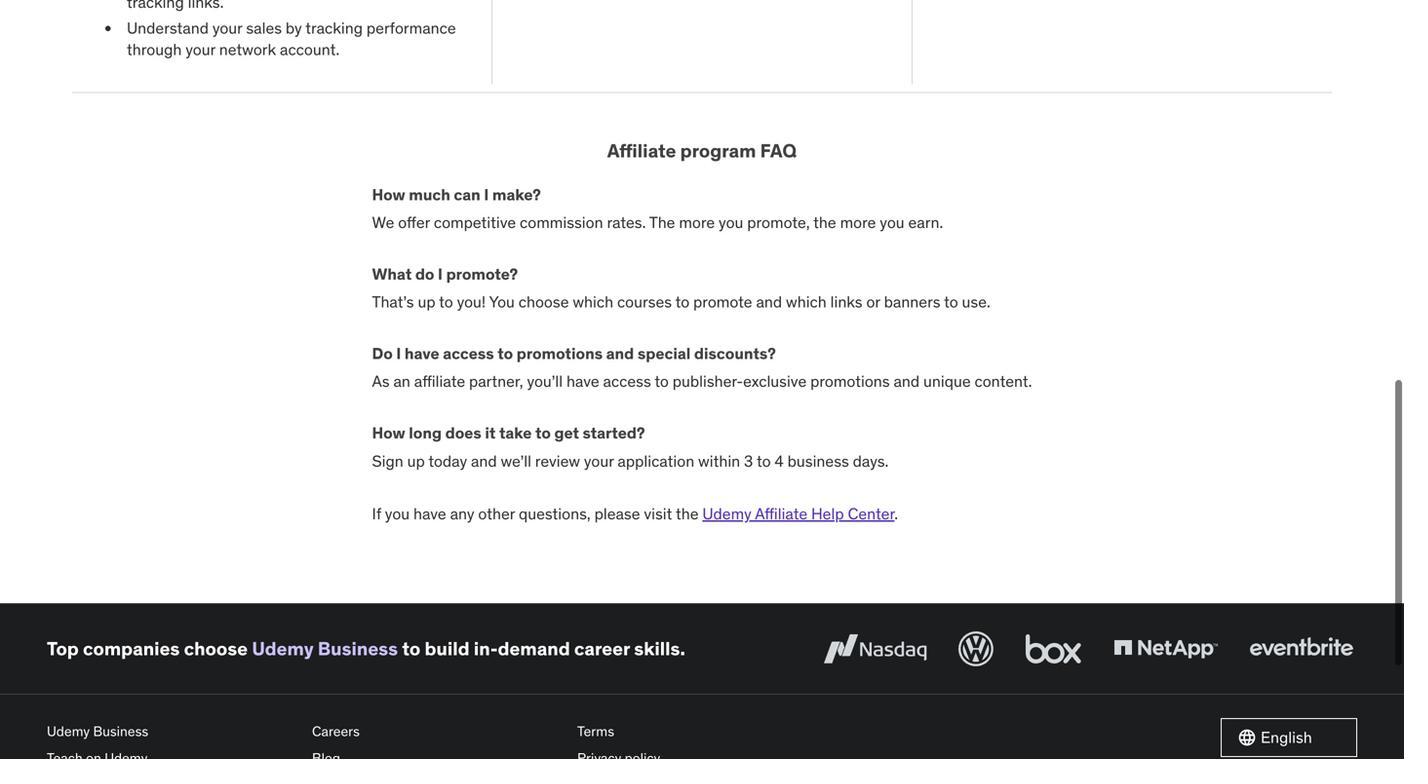 Task type: describe. For each thing, give the bounding box(es) containing it.
build
[[425, 638, 470, 661]]

careers
[[312, 724, 360, 741]]

skills.
[[634, 638, 686, 661]]

rates.
[[607, 213, 646, 233]]

netapp image
[[1110, 628, 1222, 671]]

we'll
[[501, 452, 532, 472]]

choose inside the what do i promote? that's up to you! you choose which courses to promote and which links or banners to use.
[[519, 292, 569, 312]]

english
[[1261, 728, 1313, 748]]

your inside how long does it take to get started? sign up today and we'll review your application within 3 to 4 business days.
[[584, 452, 614, 472]]

0 horizontal spatial promotions
[[517, 344, 603, 364]]

volkswagen image
[[955, 628, 998, 671]]

by
[[286, 18, 302, 38]]

how for how long does it take to get started? sign up today and we'll review your application within 3 to 4 business days.
[[372, 424, 406, 444]]

0 vertical spatial affiliate
[[608, 139, 676, 162]]

terms link
[[578, 719, 827, 746]]

sales
[[246, 18, 282, 38]]

2 more from the left
[[841, 213, 876, 233]]

to left use.
[[944, 292, 959, 312]]

to up 'partner,' at the left of the page
[[498, 344, 513, 364]]

0 horizontal spatial access
[[443, 344, 494, 364]]

udemy business
[[47, 724, 149, 741]]

to down special
[[655, 372, 669, 392]]

.
[[895, 505, 899, 525]]

affiliate
[[414, 372, 465, 392]]

1 horizontal spatial affiliate
[[755, 505, 808, 525]]

it
[[485, 424, 496, 444]]

to left you!
[[439, 292, 453, 312]]

through
[[127, 40, 182, 60]]

up inside how long does it take to get started? sign up today and we'll review your application within 3 to 4 business days.
[[407, 452, 425, 472]]

1 vertical spatial the
[[676, 505, 699, 525]]

visit
[[644, 505, 673, 525]]

how long does it take to get started? sign up today and we'll review your application within 3 to 4 business days.
[[372, 424, 889, 472]]

in-
[[474, 638, 498, 661]]

4
[[775, 452, 784, 472]]

affiliate program faq
[[608, 139, 797, 162]]

what
[[372, 264, 412, 284]]

to right courses
[[676, 292, 690, 312]]

and inside the what do i promote? that's up to you! you choose which courses to promote and which links or banners to use.
[[756, 292, 783, 312]]

that's
[[372, 292, 414, 312]]

0 horizontal spatial udemy
[[47, 724, 90, 741]]

network
[[219, 40, 276, 60]]

or
[[867, 292, 881, 312]]

understand your sales by tracking performance through your network account.
[[127, 18, 456, 60]]

discounts?
[[694, 344, 776, 364]]

partner,
[[469, 372, 523, 392]]

exclusive
[[744, 372, 807, 392]]

what do i promote? that's up to you! you choose which courses to promote and which links or banners to use.
[[372, 264, 991, 312]]

0 vertical spatial udemy
[[703, 505, 752, 525]]

other
[[478, 505, 515, 525]]

days.
[[853, 452, 889, 472]]

you
[[489, 292, 515, 312]]

0 vertical spatial business
[[318, 638, 398, 661]]

terms
[[578, 724, 615, 741]]

have for questions,
[[414, 505, 447, 525]]

english button
[[1221, 719, 1358, 758]]

use.
[[962, 292, 991, 312]]

1 horizontal spatial udemy
[[252, 638, 314, 661]]

unique
[[924, 372, 971, 392]]

understand
[[127, 18, 209, 38]]

top companies choose udemy business to build in-demand career skills.
[[47, 638, 686, 661]]

to left build
[[402, 638, 421, 661]]

1 vertical spatial udemy business link
[[47, 719, 297, 746]]

the
[[650, 213, 676, 233]]

tracking
[[306, 18, 363, 38]]

promote
[[694, 292, 753, 312]]

help
[[812, 505, 844, 525]]

performance
[[367, 18, 456, 38]]

application
[[618, 452, 695, 472]]

earn.
[[909, 213, 944, 233]]

as
[[372, 372, 390, 392]]

questions,
[[519, 505, 591, 525]]

long
[[409, 424, 442, 444]]

account.
[[280, 40, 340, 60]]

we
[[372, 213, 394, 233]]

please
[[595, 505, 640, 525]]

i inside "how much can i make? we offer competitive commission rates. the more you promote, the more you earn."
[[484, 185, 489, 205]]

special
[[638, 344, 691, 364]]

if
[[372, 505, 381, 525]]

links
[[831, 292, 863, 312]]

nasdaq image
[[819, 628, 932, 671]]

have for promotions
[[405, 344, 440, 364]]

take
[[499, 424, 532, 444]]

does
[[445, 424, 482, 444]]



Task type: vqa. For each thing, say whether or not it's contained in the screenshot.
HOURS
no



Task type: locate. For each thing, give the bounding box(es) containing it.
3
[[744, 452, 754, 472]]

more
[[679, 213, 715, 233], [841, 213, 876, 233]]

the inside "how much can i make? we offer competitive commission rates. the more you promote, the more you earn."
[[814, 213, 837, 233]]

1 horizontal spatial business
[[318, 638, 398, 661]]

the
[[814, 213, 837, 233], [676, 505, 699, 525]]

choose
[[519, 292, 569, 312], [184, 638, 248, 661]]

i right can
[[484, 185, 489, 205]]

1 vertical spatial affiliate
[[755, 505, 808, 525]]

do
[[372, 344, 393, 364]]

access
[[443, 344, 494, 364], [603, 372, 651, 392]]

access down special
[[603, 372, 651, 392]]

you right if on the bottom
[[385, 505, 410, 525]]

and left unique
[[894, 372, 920, 392]]

how for how much can i make? we offer competitive commission rates. the more you promote, the more you earn.
[[372, 185, 406, 205]]

udemy business link down companies on the left bottom of the page
[[47, 719, 297, 746]]

your down understand on the top of page
[[186, 40, 216, 60]]

eventbrite image
[[1246, 628, 1358, 671]]

you left promote,
[[719, 213, 744, 233]]

can
[[454, 185, 481, 205]]

i
[[484, 185, 489, 205], [438, 264, 443, 284], [396, 344, 401, 364]]

1 vertical spatial how
[[372, 424, 406, 444]]

1 horizontal spatial the
[[814, 213, 837, 233]]

have right you'll
[[567, 372, 600, 392]]

to
[[439, 292, 453, 312], [676, 292, 690, 312], [944, 292, 959, 312], [498, 344, 513, 364], [655, 372, 669, 392], [536, 424, 551, 444], [757, 452, 771, 472], [402, 638, 421, 661]]

program
[[681, 139, 756, 162]]

1 how from the top
[[372, 185, 406, 205]]

demand
[[498, 638, 570, 661]]

1 vertical spatial i
[[438, 264, 443, 284]]

review
[[535, 452, 580, 472]]

small image
[[1238, 729, 1257, 748]]

up inside the what do i promote? that's up to you! you choose which courses to promote and which links or banners to use.
[[418, 292, 436, 312]]

affiliate up "how much can i make? we offer competitive commission rates. the more you promote, the more you earn."
[[608, 139, 676, 162]]

any
[[450, 505, 475, 525]]

0 vertical spatial your
[[212, 18, 242, 38]]

companies
[[83, 638, 180, 661]]

which left courses
[[573, 292, 614, 312]]

box image
[[1021, 628, 1087, 671]]

0 vertical spatial i
[[484, 185, 489, 205]]

1 vertical spatial access
[[603, 372, 651, 392]]

have left any at the bottom left of page
[[414, 505, 447, 525]]

and
[[756, 292, 783, 312], [606, 344, 634, 364], [894, 372, 920, 392], [471, 452, 497, 472]]

affiliate left help on the bottom right of the page
[[755, 505, 808, 525]]

which left links
[[786, 292, 827, 312]]

you!
[[457, 292, 486, 312]]

1 horizontal spatial more
[[841, 213, 876, 233]]

sign
[[372, 452, 404, 472]]

commission
[[520, 213, 603, 233]]

publisher-
[[673, 372, 744, 392]]

business down companies on the left bottom of the page
[[93, 724, 149, 741]]

to left get
[[536, 424, 551, 444]]

careers link
[[312, 719, 562, 746]]

today
[[429, 452, 467, 472]]

started?
[[583, 424, 645, 444]]

career
[[575, 638, 630, 661]]

udemy affiliate help center link
[[703, 505, 895, 525]]

1 more from the left
[[679, 213, 715, 233]]

1 vertical spatial up
[[407, 452, 425, 472]]

0 vertical spatial udemy business link
[[252, 638, 398, 661]]

1 vertical spatial udemy
[[252, 638, 314, 661]]

choose right companies on the left bottom of the page
[[184, 638, 248, 661]]

how up sign
[[372, 424, 406, 444]]

more right "the"
[[679, 213, 715, 233]]

2 vertical spatial have
[[414, 505, 447, 525]]

0 horizontal spatial choose
[[184, 638, 248, 661]]

1 horizontal spatial i
[[438, 264, 443, 284]]

0 horizontal spatial the
[[676, 505, 699, 525]]

0 vertical spatial the
[[814, 213, 837, 233]]

and down it
[[471, 452, 497, 472]]

to right 3
[[757, 452, 771, 472]]

0 horizontal spatial you
[[385, 505, 410, 525]]

banners
[[884, 292, 941, 312]]

1 horizontal spatial promotions
[[811, 372, 890, 392]]

1 vertical spatial promotions
[[811, 372, 890, 392]]

business
[[318, 638, 398, 661], [93, 724, 149, 741]]

business
[[788, 452, 850, 472]]

0 horizontal spatial i
[[396, 344, 401, 364]]

promotions up you'll
[[517, 344, 603, 364]]

how inside how long does it take to get started? sign up today and we'll review your application within 3 to 4 business days.
[[372, 424, 406, 444]]

1 horizontal spatial choose
[[519, 292, 569, 312]]

much
[[409, 185, 451, 205]]

choose right you
[[519, 292, 569, 312]]

i right do
[[396, 344, 401, 364]]

up right sign
[[407, 452, 425, 472]]

top
[[47, 638, 79, 661]]

promotions right exclusive
[[811, 372, 890, 392]]

0 horizontal spatial affiliate
[[608, 139, 676, 162]]

2 horizontal spatial udemy
[[703, 505, 752, 525]]

promotions
[[517, 344, 603, 364], [811, 372, 890, 392]]

make?
[[493, 185, 541, 205]]

1 vertical spatial business
[[93, 724, 149, 741]]

1 vertical spatial have
[[567, 372, 600, 392]]

your up network
[[212, 18, 242, 38]]

promote,
[[748, 213, 810, 233]]

i right the "do"
[[438, 264, 443, 284]]

the right visit
[[676, 505, 699, 525]]

and inside how long does it take to get started? sign up today and we'll review your application within 3 to 4 business days.
[[471, 452, 497, 472]]

your down started?
[[584, 452, 614, 472]]

and left special
[[606, 344, 634, 364]]

2 which from the left
[[786, 292, 827, 312]]

you left earn. at the right top
[[880, 213, 905, 233]]

up
[[418, 292, 436, 312], [407, 452, 425, 472]]

which
[[573, 292, 614, 312], [786, 292, 827, 312]]

0 horizontal spatial more
[[679, 213, 715, 233]]

udemy
[[703, 505, 752, 525], [252, 638, 314, 661], [47, 724, 90, 741]]

get
[[555, 424, 579, 444]]

content.
[[975, 372, 1033, 392]]

0 vertical spatial how
[[372, 185, 406, 205]]

access up 'partner,' at the left of the page
[[443, 344, 494, 364]]

center
[[848, 505, 895, 525]]

1 vertical spatial your
[[186, 40, 216, 60]]

0 vertical spatial promotions
[[517, 344, 603, 364]]

2 vertical spatial i
[[396, 344, 401, 364]]

2 horizontal spatial i
[[484, 185, 489, 205]]

0 horizontal spatial which
[[573, 292, 614, 312]]

1 vertical spatial choose
[[184, 638, 248, 661]]

courses
[[617, 292, 672, 312]]

how
[[372, 185, 406, 205], [372, 424, 406, 444]]

have up the affiliate
[[405, 344, 440, 364]]

1 horizontal spatial access
[[603, 372, 651, 392]]

1 horizontal spatial which
[[786, 292, 827, 312]]

i inside do i have access to promotions and special discounts? as an affiliate partner, you'll have access to publisher-exclusive promotions and unique content.
[[396, 344, 401, 364]]

and right promote
[[756, 292, 783, 312]]

udemy business link up careers
[[252, 638, 398, 661]]

affiliate
[[608, 139, 676, 162], [755, 505, 808, 525]]

business up careers
[[318, 638, 398, 661]]

0 vertical spatial have
[[405, 344, 440, 364]]

how inside "how much can i make? we offer competitive commission rates. the more you promote, the more you earn."
[[372, 185, 406, 205]]

an
[[394, 372, 411, 392]]

0 vertical spatial choose
[[519, 292, 569, 312]]

you'll
[[527, 372, 563, 392]]

0 vertical spatial access
[[443, 344, 494, 364]]

2 vertical spatial udemy
[[47, 724, 90, 741]]

faq
[[761, 139, 797, 162]]

how much can i make? we offer competitive commission rates. the more you promote, the more you earn.
[[372, 185, 944, 233]]

1 which from the left
[[573, 292, 614, 312]]

do
[[415, 264, 435, 284]]

udemy business link
[[252, 638, 398, 661], [47, 719, 297, 746]]

0 vertical spatial up
[[418, 292, 436, 312]]

0 horizontal spatial business
[[93, 724, 149, 741]]

up down the "do"
[[418, 292, 436, 312]]

2 how from the top
[[372, 424, 406, 444]]

2 horizontal spatial you
[[880, 213, 905, 233]]

offer
[[398, 213, 430, 233]]

1 horizontal spatial you
[[719, 213, 744, 233]]

competitive
[[434, 213, 516, 233]]

you
[[719, 213, 744, 233], [880, 213, 905, 233], [385, 505, 410, 525]]

promote?
[[446, 264, 518, 284]]

more left earn. at the right top
[[841, 213, 876, 233]]

how up we at the top left
[[372, 185, 406, 205]]

if you have any other questions, please visit the udemy affiliate help center .
[[372, 505, 899, 525]]

do i have access to promotions and special discounts? as an affiliate partner, you'll have access to publisher-exclusive promotions and unique content.
[[372, 344, 1033, 392]]

within
[[699, 452, 741, 472]]

have
[[405, 344, 440, 364], [567, 372, 600, 392], [414, 505, 447, 525]]

2 vertical spatial your
[[584, 452, 614, 472]]

the right promote,
[[814, 213, 837, 233]]

i inside the what do i promote? that's up to you! you choose which courses to promote and which links or banners to use.
[[438, 264, 443, 284]]



